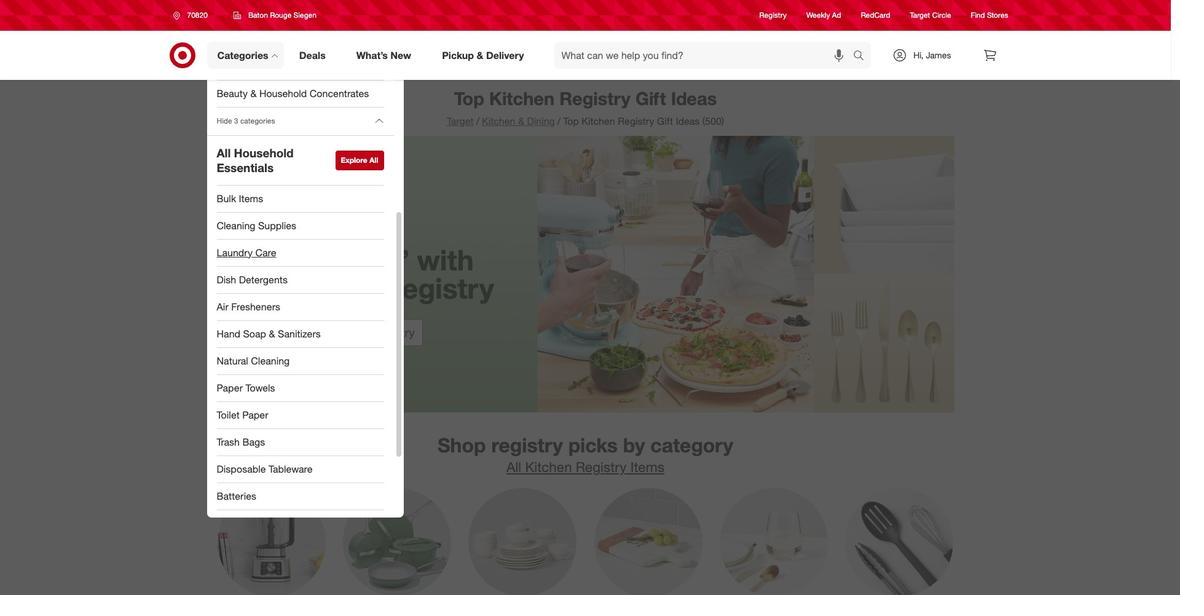 Task type: describe. For each thing, give the bounding box(es) containing it.
siegen
[[294, 10, 317, 20]]

air fresheners
[[217, 300, 280, 313]]

household inside all household essentials
[[234, 146, 294, 160]]

cleaning supplies
[[217, 219, 296, 232]]

shop registry picks by category all kitchen registry items
[[438, 434, 734, 475]]

tissue
[[245, 517, 273, 529]]

all household essentials
[[217, 146, 294, 174]]

cleaning inside natural cleaning link
[[251, 354, 290, 367]]

bulk
[[217, 192, 236, 204]]

deals link
[[289, 42, 341, 69]]

weekly
[[807, 11, 830, 20]]

all household essentials dialog
[[207, 0, 404, 537]]

with
[[417, 243, 474, 277]]

pickup & delivery link
[[432, 42, 540, 69]]

hide
[[217, 116, 232, 126]]

all inside all household essentials
[[217, 146, 231, 160]]

say
[[278, 243, 327, 277]]

towels
[[246, 382, 275, 394]]

cleaning inside cleaning supplies link
[[217, 219, 255, 232]]

hand soap & sanitizers
[[217, 327, 321, 340]]

natural
[[217, 354, 248, 367]]

search
[[848, 50, 878, 62]]

target for target circle
[[910, 11, 930, 20]]

dish
[[217, 273, 236, 286]]

pickup
[[442, 49, 474, 61]]

trash bags
[[217, 436, 265, 448]]

1 vertical spatial gift
[[657, 115, 673, 127]]

registry
[[491, 434, 563, 458]]

bags
[[243, 436, 265, 448]]

registry link
[[760, 10, 787, 21]]

hi,
[[914, 50, 924, 60]]

all kitchen registry items link
[[507, 459, 665, 475]]

target registry
[[337, 326, 415, 339]]

explore
[[341, 155, 368, 165]]

disposable
[[217, 463, 266, 475]]

kitchen right target link
[[482, 115, 516, 127]]

explore all link
[[335, 150, 384, 170]]

registry inside target registry button
[[372, 326, 415, 339]]

what's new link
[[346, 42, 427, 69]]

1 horizontal spatial all
[[370, 155, 378, 165]]

stores
[[987, 11, 1009, 20]]

target for target registry
[[337, 326, 369, 339]]

bulk items
[[217, 192, 263, 204]]

say "i do" with wedding registry
[[258, 243, 494, 305]]

by
[[623, 434, 645, 458]]

target inside 'top kitchen registry gift ideas target / kitchen & dining / top kitchen registry gift ideas (500)'
[[447, 115, 474, 127]]

natural cleaning
[[217, 354, 290, 367]]

70820 button
[[165, 4, 221, 26]]

all inside "shop registry picks by category all kitchen registry items"
[[507, 459, 522, 475]]

trash
[[217, 436, 240, 448]]

air
[[217, 300, 229, 313]]

toilet paper link
[[207, 402, 394, 429]]

search button
[[848, 42, 878, 71]]

soap
[[243, 327, 266, 340]]

what's new
[[356, 49, 411, 61]]

wedding
[[258, 271, 374, 305]]

delivery
[[486, 49, 524, 61]]

find stores
[[971, 11, 1009, 20]]

james
[[926, 50, 951, 60]]

beauty & household concentrates link
[[207, 81, 394, 108]]

find
[[971, 11, 985, 20]]

toilet paper
[[217, 409, 268, 421]]

find stores link
[[971, 10, 1009, 21]]

70820
[[187, 10, 208, 20]]



Task type: locate. For each thing, give the bounding box(es) containing it.
What can we help you find? suggestions appear below search field
[[554, 42, 857, 69]]

natural cleaning link
[[207, 348, 394, 375]]

top up target link
[[454, 87, 484, 109]]

2 / from the left
[[558, 115, 561, 127]]

laundry
[[217, 246, 253, 259]]

cleaning supplies link
[[207, 212, 394, 239]]

items inside "shop registry picks by category all kitchen registry items"
[[631, 459, 665, 475]]

0 vertical spatial ideas
[[671, 87, 717, 109]]

weekly ad link
[[807, 10, 841, 21]]

& right the pickup
[[477, 49, 484, 61]]

items
[[239, 192, 263, 204], [631, 459, 665, 475]]

pickup & delivery
[[442, 49, 524, 61]]

target right sanitizers
[[337, 326, 369, 339]]

ideas left (500)
[[676, 115, 700, 127]]

1 horizontal spatial items
[[631, 459, 665, 475]]

target
[[910, 11, 930, 20], [447, 115, 474, 127], [337, 326, 369, 339]]

paper towels link
[[207, 375, 394, 402]]

household inside "link"
[[259, 87, 307, 100]]

kitchen
[[489, 87, 555, 109], [482, 115, 516, 127], [582, 115, 615, 127], [525, 459, 572, 475]]

facial
[[217, 517, 242, 529]]

0 vertical spatial top
[[454, 87, 484, 109]]

1 horizontal spatial top
[[563, 115, 579, 127]]

&
[[477, 49, 484, 61], [250, 87, 257, 100], [518, 115, 524, 127], [269, 327, 275, 340]]

shop
[[438, 434, 486, 458]]

top right dining
[[563, 115, 579, 127]]

cleaning up laundry
[[217, 219, 255, 232]]

household up 'hide 3 categories' button
[[259, 87, 307, 100]]

care
[[255, 246, 276, 259]]

1 vertical spatial paper
[[242, 409, 268, 421]]

disposable tableware
[[217, 463, 313, 475]]

2 horizontal spatial all
[[507, 459, 522, 475]]

categories
[[217, 49, 269, 61]]

"i
[[335, 243, 356, 277]]

& right the soap on the left bottom of the page
[[269, 327, 275, 340]]

target inside target circle link
[[910, 11, 930, 20]]

all down registry
[[507, 459, 522, 475]]

2 vertical spatial target
[[337, 326, 369, 339]]

cleaning down hand soap & sanitizers
[[251, 354, 290, 367]]

target circle link
[[910, 10, 951, 21]]

laundry care link
[[207, 239, 394, 267]]

1 vertical spatial ideas
[[676, 115, 700, 127]]

top
[[454, 87, 484, 109], [563, 115, 579, 127]]

paper up toilet
[[217, 382, 243, 394]]

registry
[[760, 11, 787, 20], [560, 87, 631, 109], [618, 115, 655, 127], [382, 271, 494, 305], [372, 326, 415, 339], [576, 459, 627, 475]]

0 vertical spatial paper
[[217, 382, 243, 394]]

disposable tableware link
[[207, 456, 394, 483]]

explore all
[[341, 155, 378, 165]]

dish detergents link
[[207, 267, 394, 294]]

deals
[[299, 49, 326, 61]]

hide 3 categories button
[[207, 108, 394, 135]]

/ right dining
[[558, 115, 561, 127]]

registry inside say "i do" with wedding registry
[[382, 271, 494, 305]]

bulk items link
[[207, 185, 394, 212]]

all right explore
[[370, 155, 378, 165]]

kitchen up kitchen & dining 'link'
[[489, 87, 555, 109]]

kitchen inside "shop registry picks by category all kitchen registry items"
[[525, 459, 572, 475]]

& left dining
[[518, 115, 524, 127]]

circle
[[932, 11, 951, 20]]

0 horizontal spatial /
[[476, 115, 480, 127]]

concentrates
[[310, 87, 369, 100]]

picks
[[569, 434, 618, 458]]

essentials
[[217, 160, 274, 174]]

0 horizontal spatial all
[[217, 146, 231, 160]]

0 horizontal spatial top
[[454, 87, 484, 109]]

0 vertical spatial cleaning
[[217, 219, 255, 232]]

toilet
[[217, 409, 240, 421]]

1 / from the left
[[476, 115, 480, 127]]

supplies
[[258, 219, 296, 232]]

& inside 'top kitchen registry gift ideas target / kitchen & dining / top kitchen registry gift ideas (500)'
[[518, 115, 524, 127]]

dining
[[527, 115, 555, 127]]

batteries
[[217, 490, 256, 502]]

items down the by
[[631, 459, 665, 475]]

rouge
[[270, 10, 292, 20]]

category
[[651, 434, 734, 458]]

ideas up (500)
[[671, 87, 717, 109]]

3
[[234, 116, 238, 126]]

/
[[476, 115, 480, 127], [558, 115, 561, 127]]

items right bulk
[[239, 192, 263, 204]]

top kitchen registry gift ideas target / kitchen & dining / top kitchen registry gift ideas (500)
[[447, 87, 724, 127]]

target left kitchen & dining 'link'
[[447, 115, 474, 127]]

2 horizontal spatial target
[[910, 11, 930, 20]]

registry inside "shop registry picks by category all kitchen registry items"
[[576, 459, 627, 475]]

1 vertical spatial cleaning
[[251, 354, 290, 367]]

weekly ad
[[807, 11, 841, 20]]

& right beauty
[[250, 87, 257, 100]]

ideas
[[671, 87, 717, 109], [676, 115, 700, 127]]

0 horizontal spatial items
[[239, 192, 263, 204]]

0 horizontal spatial target
[[337, 326, 369, 339]]

paper
[[217, 382, 243, 394], [242, 409, 268, 421]]

kitchen right dining
[[582, 115, 615, 127]]

household up essentials
[[234, 146, 294, 160]]

laundry care
[[217, 246, 276, 259]]

do"
[[364, 243, 409, 277]]

paper up bags
[[242, 409, 268, 421]]

redcard link
[[861, 10, 891, 21]]

paper towels
[[217, 382, 275, 394]]

all
[[217, 146, 231, 160], [370, 155, 378, 165], [507, 459, 522, 475]]

1 horizontal spatial /
[[558, 115, 561, 127]]

1 horizontal spatial target
[[447, 115, 474, 127]]

categories
[[240, 116, 275, 126]]

facial tissue link
[[207, 510, 394, 537]]

what's
[[356, 49, 388, 61]]

1 vertical spatial items
[[631, 459, 665, 475]]

0 vertical spatial household
[[259, 87, 307, 100]]

0 vertical spatial items
[[239, 192, 263, 204]]

1 vertical spatial household
[[234, 146, 294, 160]]

trash bags link
[[207, 429, 394, 456]]

ad
[[832, 11, 841, 20]]

dish detergents
[[217, 273, 288, 286]]

& inside "link"
[[250, 87, 257, 100]]

kitchen down registry
[[525, 459, 572, 475]]

items inside all household essentials dialog
[[239, 192, 263, 204]]

1 vertical spatial top
[[563, 115, 579, 127]]

household
[[259, 87, 307, 100], [234, 146, 294, 160]]

hi, james
[[914, 50, 951, 60]]

tableware
[[269, 463, 313, 475]]

hand
[[217, 327, 240, 340]]

batteries link
[[207, 483, 394, 510]]

gift
[[636, 87, 666, 109], [657, 115, 673, 127]]

redcard
[[861, 11, 891, 20]]

hide 3 categories
[[217, 116, 275, 126]]

facial tissue
[[217, 517, 273, 529]]

detergents
[[239, 273, 288, 286]]

target inside target registry button
[[337, 326, 369, 339]]

0 vertical spatial target
[[910, 11, 930, 20]]

all up essentials
[[217, 146, 231, 160]]

1 vertical spatial target
[[447, 115, 474, 127]]

target registry button
[[329, 319, 423, 346]]

baton rouge siegen
[[248, 10, 317, 20]]

beauty
[[217, 87, 248, 100]]

baton
[[248, 10, 268, 20]]

couple cheers after making homemade pizzas. silverware and bowls in view. image
[[217, 136, 954, 412]]

/ right target link
[[476, 115, 480, 127]]

0 vertical spatial gift
[[636, 87, 666, 109]]

hand soap & sanitizers link
[[207, 321, 394, 348]]

baton rouge siegen button
[[226, 4, 325, 26]]

kitchen & dining link
[[482, 115, 555, 127]]

target circle
[[910, 11, 951, 20]]

target left circle at the top right of page
[[910, 11, 930, 20]]

fresheners
[[231, 300, 280, 313]]

target link
[[447, 115, 474, 127]]

air fresheners link
[[207, 294, 394, 321]]



Task type: vqa. For each thing, say whether or not it's contained in the screenshot.
rightmost All
yes



